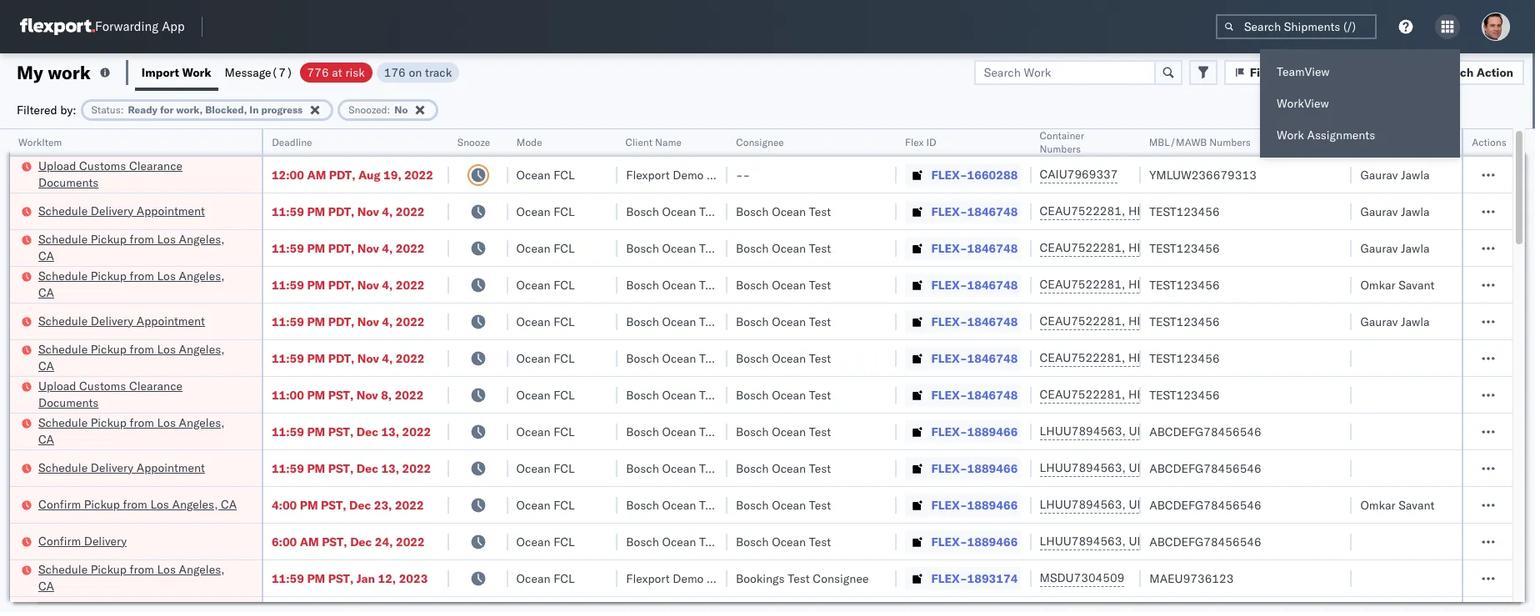 Task type: describe. For each thing, give the bounding box(es) containing it.
bookings
[[736, 571, 785, 586]]

2 1846748 from the top
[[968, 241, 1018, 256]]

9 fcl from the top
[[554, 461, 575, 476]]

3 hlxu8034992 from the top
[[1217, 277, 1299, 292]]

at
[[332, 65, 343, 80]]

numbers for mbl/mawb numbers
[[1211, 136, 1252, 148]]

4 fcl from the top
[[554, 277, 575, 292]]

by:
[[60, 102, 76, 117]]

10 resize handle column header from the left
[[1443, 129, 1463, 612]]

los for confirm pickup from los angeles, ca button
[[150, 497, 169, 512]]

confirm pickup from los angeles, ca button
[[38, 496, 237, 514]]

flex
[[905, 136, 924, 148]]

resize handle column header for mode
[[598, 129, 618, 612]]

1 1889466 from the top
[[968, 424, 1018, 439]]

1 ocean fcl from the top
[[517, 167, 575, 182]]

teamview link
[[1261, 56, 1461, 88]]

4 hlxu8034992 from the top
[[1217, 314, 1299, 329]]

upload customs clearance documents for 11:00 pm pst, nov 8, 2022
[[38, 378, 183, 410]]

1 11:59 pm pst, dec 13, 2022 from the top
[[272, 424, 431, 439]]

clearance for 12:00 am pdt, aug 19, 2022
[[129, 158, 183, 173]]

1 schedule pickup from los angeles, ca link from the top
[[38, 231, 240, 264]]

2 fcl from the top
[[554, 204, 575, 219]]

8 schedule from the top
[[38, 562, 88, 577]]

flex id
[[905, 136, 937, 148]]

Search Work text field
[[975, 60, 1156, 85]]

upload customs clearance documents button for 11:00 pm pst, nov 8, 2022
[[38, 377, 240, 412]]

1893174
[[968, 571, 1018, 586]]

dec left 23,
[[349, 497, 371, 512]]

savant for ceau7522281, hlxu6269489, hlxu8034992
[[1399, 277, 1435, 292]]

schedule delivery appointment for second schedule delivery appointment button
[[38, 313, 205, 328]]

pm for 2nd schedule pickup from los angeles, ca link from the bottom
[[307, 424, 325, 439]]

flex-1660288
[[932, 167, 1018, 182]]

: for status
[[121, 103, 124, 115]]

test123456 for first schedule pickup from los angeles, ca button
[[1150, 241, 1220, 256]]

5 schedule pickup from los angeles, ca from the top
[[38, 562, 225, 593]]

7 schedule from the top
[[38, 460, 88, 475]]

pickup for confirm pickup from los angeles, ca link
[[84, 497, 120, 512]]

no
[[395, 103, 408, 115]]

ymluw236679313
[[1150, 167, 1257, 182]]

1 schedule delivery appointment button from the top
[[38, 202, 205, 221]]

1 hlxu8034992 from the top
[[1217, 203, 1299, 218]]

import work
[[142, 65, 211, 80]]

action
[[1477, 65, 1514, 80]]

forwarding app
[[95, 19, 185, 35]]

teamview
[[1277, 64, 1330, 79]]

4, for third schedule pickup from los angeles, ca link
[[382, 351, 393, 366]]

3 fcl from the top
[[554, 241, 575, 256]]

pm for third schedule pickup from los angeles, ca link
[[307, 351, 325, 366]]

upload customs clearance documents link for 11:00 pm pst, nov 8, 2022
[[38, 377, 240, 411]]

omkar savant for lhuu7894563, uetu5238478
[[1361, 497, 1435, 512]]

11 flex- from the top
[[932, 534, 968, 549]]

nov for third schedule pickup from los angeles, ca link
[[358, 351, 379, 366]]

aug
[[359, 167, 381, 182]]

7 11:59 from the top
[[272, 461, 304, 476]]

nov for 5th schedule pickup from los angeles, ca link from the bottom of the page
[[358, 241, 379, 256]]

2 ocean fcl from the top
[[517, 204, 575, 219]]

3 11:59 from the top
[[272, 277, 304, 292]]

los for 2nd schedule pickup from los angeles, ca button from the bottom of the page
[[157, 415, 176, 430]]

1 schedule from the top
[[38, 203, 88, 218]]

resize handle column header for deadline
[[429, 129, 449, 612]]

3 uetu5238478 from the top
[[1129, 497, 1211, 512]]

8 ocean fcl from the top
[[517, 424, 575, 439]]

workitem button
[[10, 133, 245, 149]]

3 schedule from the top
[[38, 268, 88, 283]]

1 flex-1889466 from the top
[[932, 424, 1018, 439]]

2 schedule pickup from los angeles, ca link from the top
[[38, 267, 240, 301]]

upload customs clearance documents for 12:00 am pdt, aug 19, 2022
[[38, 158, 183, 190]]

delivery for confirm delivery button
[[84, 533, 127, 548]]

blocked,
[[205, 103, 247, 115]]

4 lhuu7894563, uetu5238478 from the top
[[1040, 534, 1211, 549]]

confirm pickup from los angeles, ca link
[[38, 496, 237, 512]]

los for second schedule pickup from los angeles, ca button
[[157, 268, 176, 283]]

6 ceau7522281, hlxu6269489, hlxu8034992 from the top
[[1040, 387, 1299, 402]]

11 ocean fcl from the top
[[517, 534, 575, 549]]

1 test123456 from the top
[[1150, 204, 1220, 219]]

3 abcdefg78456546 from the top
[[1150, 497, 1262, 512]]

clearance for 11:00 pm pst, nov 8, 2022
[[129, 378, 183, 393]]

1 abcdefg78456546 from the top
[[1150, 424, 1262, 439]]

progress
[[261, 103, 303, 115]]

work
[[48, 60, 91, 84]]

pickup for 2nd schedule pickup from los angeles, ca link from the bottom
[[91, 415, 127, 430]]

demo for bookings
[[673, 571, 704, 586]]

id
[[926, 136, 937, 148]]

7 ocean fcl from the top
[[517, 387, 575, 402]]

2 gaurav from the top
[[1361, 204, 1399, 219]]

5 schedule pickup from los angeles, ca button from the top
[[38, 561, 240, 596]]

consignee button
[[728, 133, 880, 149]]

1 1846748 from the top
[[968, 204, 1018, 219]]

5 ocean fcl from the top
[[517, 314, 575, 329]]

schedule delivery appointment link for second schedule delivery appointment button
[[38, 312, 205, 329]]

work assignments link
[[1261, 119, 1461, 151]]

4 flex-1889466 from the top
[[932, 534, 1018, 549]]

my work
[[17, 60, 91, 84]]

from for confirm pickup from los angeles, ca link
[[123, 497, 147, 512]]

confirm pickup from los angeles, ca
[[38, 497, 237, 512]]

3 lhuu7894563, from the top
[[1040, 497, 1126, 512]]

filtered by:
[[17, 102, 76, 117]]

filtered
[[17, 102, 57, 117]]

delivery for 1st schedule delivery appointment button
[[91, 203, 134, 218]]

2 abcdefg78456546 from the top
[[1150, 461, 1262, 476]]

4 ceau7522281, from the top
[[1040, 314, 1126, 329]]

3 hlxu6269489, from the top
[[1129, 277, 1214, 292]]

pm for confirm pickup from los angeles, ca link
[[300, 497, 318, 512]]

maeu9736123
[[1150, 571, 1234, 586]]

risk
[[346, 65, 365, 80]]

4 gaurav from the top
[[1361, 314, 1399, 329]]

message
[[225, 65, 271, 80]]

angeles, inside button
[[172, 497, 218, 512]]

pm for 5th schedule pickup from los angeles, ca link from the bottom of the page
[[307, 241, 325, 256]]

from for 5th schedule pickup from los angeles, ca link from the bottom of the page
[[130, 231, 154, 246]]

1 11:59 pm pdt, nov 4, 2022 from the top
[[272, 204, 425, 219]]

5 schedule from the top
[[38, 341, 88, 356]]

resize handle column header for consignee
[[877, 129, 897, 612]]

5 fcl from the top
[[554, 314, 575, 329]]

pst, left 8,
[[328, 387, 354, 402]]

savant for lhuu7894563, uetu5238478
[[1399, 497, 1435, 512]]

mode button
[[508, 133, 601, 149]]

bookings test consignee
[[736, 571, 869, 586]]

exception
[[1274, 65, 1328, 80]]

deadline button
[[263, 133, 433, 149]]

snoozed
[[349, 103, 387, 115]]

snoozed : no
[[349, 103, 408, 115]]

pm for 2nd schedule pickup from los angeles, ca link from the top
[[307, 277, 325, 292]]

776 at risk
[[307, 65, 365, 80]]

resize handle column header for flex id
[[1012, 129, 1032, 612]]

2 ceau7522281, hlxu6269489, hlxu8034992 from the top
[[1040, 240, 1299, 255]]

schedule delivery appointment link for 1st schedule delivery appointment button
[[38, 202, 205, 219]]

24,
[[375, 534, 393, 549]]

1 flex-1846748 from the top
[[932, 204, 1018, 219]]

4 hlxu6269489, from the top
[[1129, 314, 1214, 329]]

test123456 for 3rd schedule pickup from los angeles, ca button from the bottom
[[1150, 351, 1220, 366]]

operator
[[1361, 136, 1401, 148]]

5 ceau7522281, from the top
[[1040, 350, 1126, 365]]

import work button
[[135, 53, 218, 91]]

status
[[91, 103, 121, 115]]

4:00 pm pst, dec 23, 2022
[[272, 497, 424, 512]]

pm for 5th schedule pickup from los angeles, ca link from the top of the page
[[307, 571, 325, 586]]

resize handle column header for mbl/mawb numbers
[[1333, 129, 1353, 612]]

confirm delivery
[[38, 533, 127, 548]]

flexport demo consignee for -
[[626, 167, 763, 182]]

container numbers
[[1040, 129, 1085, 155]]

12:00 am pdt, aug 19, 2022
[[272, 167, 434, 182]]

1 11:59 from the top
[[272, 204, 304, 219]]

1 uetu5238478 from the top
[[1129, 424, 1211, 439]]

msdu7304509
[[1040, 570, 1125, 585]]

flex-1893174
[[932, 571, 1018, 586]]

snooze
[[458, 136, 490, 148]]

6 hlxu6269489, from the top
[[1129, 387, 1214, 402]]

8 fcl from the top
[[554, 424, 575, 439]]

2 hlxu6269489, from the top
[[1129, 240, 1214, 255]]

ready
[[128, 103, 158, 115]]

my
[[17, 60, 43, 84]]

import
[[142, 65, 179, 80]]

3 schedule pickup from los angeles, ca link from the top
[[38, 341, 240, 374]]

schedule delivery appointment link for third schedule delivery appointment button from the top
[[38, 459, 205, 476]]

mbl/mawb numbers
[[1150, 136, 1252, 148]]

flexport for --
[[626, 167, 670, 182]]

forwarding
[[95, 19, 159, 35]]

forwarding app link
[[20, 18, 185, 35]]

4 ceau7522281, hlxu6269489, hlxu8034992 from the top
[[1040, 314, 1299, 329]]

workview link
[[1261, 88, 1461, 119]]

workitem
[[18, 136, 62, 148]]

3 jawla from the top
[[1402, 241, 1430, 256]]

6:00 am pst, dec 24, 2022
[[272, 534, 425, 549]]

1660288
[[968, 167, 1018, 182]]

resize handle column header for workitem
[[242, 129, 262, 612]]

8 11:59 from the top
[[272, 571, 304, 586]]

2 13, from the top
[[381, 461, 399, 476]]

10 flex- from the top
[[932, 497, 968, 512]]

12,
[[378, 571, 396, 586]]

2 hlxu8034992 from the top
[[1217, 240, 1299, 255]]

2 flex- from the top
[[932, 204, 968, 219]]

2 lhuu7894563, from the top
[[1040, 460, 1126, 475]]

demo for -
[[673, 167, 704, 182]]

4 abcdefg78456546 from the top
[[1150, 534, 1262, 549]]

status : ready for work, blocked, in progress
[[91, 103, 303, 115]]

11:59 pm pst, jan 12, 2023
[[272, 571, 428, 586]]

9 ocean fcl from the top
[[517, 461, 575, 476]]

776
[[307, 65, 329, 80]]

11 fcl from the top
[[554, 534, 575, 549]]

confirm delivery button
[[38, 532, 127, 551]]

2023
[[399, 571, 428, 586]]

2 schedule from the top
[[38, 231, 88, 246]]

Search Shipments (/) text field
[[1217, 14, 1377, 39]]

3 flex- from the top
[[932, 241, 968, 256]]

2 11:59 from the top
[[272, 241, 304, 256]]

app
[[162, 19, 185, 35]]

176
[[384, 65, 406, 80]]

dec left 24,
[[350, 534, 372, 549]]

8,
[[381, 387, 392, 402]]

(7)
[[271, 65, 293, 80]]

from for 2nd schedule pickup from los angeles, ca link from the bottom
[[130, 415, 154, 430]]

11:00
[[272, 387, 304, 402]]

1 gaurav jawla from the top
[[1361, 167, 1430, 182]]

4 schedule pickup from los angeles, ca link from the top
[[38, 414, 240, 447]]

upload for 11:00 pm pst, nov 8, 2022
[[38, 378, 76, 393]]

mbl/mawb numbers button
[[1142, 133, 1336, 149]]

documents for 11:00
[[38, 395, 99, 410]]

actions
[[1473, 136, 1507, 148]]

los for 5th schedule pickup from los angeles, ca button from the top of the page
[[157, 562, 176, 577]]

3 1846748 from the top
[[968, 277, 1018, 292]]

pst, left jan
[[328, 571, 354, 586]]

3 flex-1889466 from the top
[[932, 497, 1018, 512]]

batch
[[1442, 65, 1475, 80]]



Task type: vqa. For each thing, say whether or not it's contained in the screenshot.
1:59
no



Task type: locate. For each thing, give the bounding box(es) containing it.
schedule pickup from los angeles, ca link
[[38, 231, 240, 264], [38, 267, 240, 301], [38, 341, 240, 374], [38, 414, 240, 447], [38, 561, 240, 594]]

13, down 8,
[[381, 424, 399, 439]]

1 lhuu7894563, uetu5238478 from the top
[[1040, 424, 1211, 439]]

1 horizontal spatial numbers
[[1211, 136, 1252, 148]]

5 1846748 from the top
[[968, 351, 1018, 366]]

abcdefg78456546
[[1150, 424, 1262, 439], [1150, 461, 1262, 476], [1150, 497, 1262, 512], [1150, 534, 1262, 549]]

2 confirm from the top
[[38, 533, 81, 548]]

1 vertical spatial 11:59 pm pst, dec 13, 2022
[[272, 461, 431, 476]]

0 vertical spatial schedule delivery appointment
[[38, 203, 205, 218]]

1 vertical spatial clearance
[[129, 378, 183, 393]]

los for 3rd schedule pickup from los angeles, ca button from the bottom
[[157, 341, 176, 356]]

0 vertical spatial documents
[[38, 175, 99, 190]]

4,
[[382, 204, 393, 219], [382, 241, 393, 256], [382, 277, 393, 292], [382, 314, 393, 329], [382, 351, 393, 366]]

12:00
[[272, 167, 304, 182]]

on
[[409, 65, 422, 80]]

appointment for third schedule delivery appointment button from the top
[[137, 460, 205, 475]]

2 schedule delivery appointment link from the top
[[38, 312, 205, 329]]

appointment for 1st schedule delivery appointment button
[[137, 203, 205, 218]]

flexport
[[626, 167, 670, 182], [626, 571, 670, 586]]

1 jawla from the top
[[1402, 167, 1430, 182]]

6 flex- from the top
[[932, 351, 968, 366]]

1 flexport from the top
[[626, 167, 670, 182]]

demo down name
[[673, 167, 704, 182]]

consignee inside button
[[736, 136, 784, 148]]

0 vertical spatial upload customs clearance documents
[[38, 158, 183, 190]]

2 savant from the top
[[1399, 497, 1435, 512]]

nov for upload customs clearance documents link associated with 11:00 pm pst, nov 8, 2022
[[357, 387, 378, 402]]

resize handle column header for container numbers
[[1122, 129, 1142, 612]]

batch action
[[1442, 65, 1514, 80]]

1 ceau7522281, from the top
[[1040, 203, 1126, 218]]

numbers inside container numbers
[[1040, 143, 1082, 155]]

work inside button
[[182, 65, 211, 80]]

pst, down 4:00 pm pst, dec 23, 2022
[[322, 534, 347, 549]]

4 schedule pickup from los angeles, ca from the top
[[38, 415, 225, 447]]

client
[[626, 136, 653, 148]]

delivery for second schedule delivery appointment button
[[91, 313, 134, 328]]

jan
[[357, 571, 375, 586]]

omkar for lhuu7894563, uetu5238478
[[1361, 497, 1396, 512]]

4 ocean fcl from the top
[[517, 277, 575, 292]]

numbers down container
[[1040, 143, 1082, 155]]

1 4, from the top
[[382, 204, 393, 219]]

test123456 for second schedule pickup from los angeles, ca button
[[1150, 277, 1220, 292]]

0 vertical spatial 11:59 pm pst, dec 13, 2022
[[272, 424, 431, 439]]

client name
[[626, 136, 683, 148]]

6 fcl from the top
[[554, 351, 575, 366]]

5 test123456 from the top
[[1150, 351, 1220, 366]]

0 vertical spatial am
[[307, 167, 326, 182]]

1 demo from the top
[[673, 167, 704, 182]]

los
[[157, 231, 176, 246], [157, 268, 176, 283], [157, 341, 176, 356], [157, 415, 176, 430], [150, 497, 169, 512], [157, 562, 176, 577]]

10 fcl from the top
[[554, 497, 575, 512]]

ca inside button
[[221, 497, 237, 512]]

appointment
[[137, 203, 205, 218], [137, 313, 205, 328], [137, 460, 205, 475]]

1 vertical spatial upload customs clearance documents button
[[38, 377, 240, 412]]

11:59 pm pdt, nov 4, 2022 for 2nd schedule pickup from los angeles, ca link from the top
[[272, 277, 425, 292]]

pst, down 11:00 pm pst, nov 8, 2022
[[328, 424, 354, 439]]

from
[[130, 231, 154, 246], [130, 268, 154, 283], [130, 341, 154, 356], [130, 415, 154, 430], [123, 497, 147, 512], [130, 562, 154, 577]]

2 clearance from the top
[[129, 378, 183, 393]]

2 omkar from the top
[[1361, 497, 1396, 512]]

from inside button
[[123, 497, 147, 512]]

11 resize handle column header from the left
[[1493, 129, 1513, 612]]

flexport. image
[[20, 18, 95, 35]]

1 vertical spatial flexport demo consignee
[[626, 571, 763, 586]]

file
[[1251, 65, 1271, 80]]

11:59 pm pst, dec 13, 2022
[[272, 424, 431, 439], [272, 461, 431, 476]]

flexport demo consignee
[[626, 167, 763, 182], [626, 571, 763, 586]]

1 vertical spatial upload customs clearance documents link
[[38, 377, 240, 411]]

5 11:59 pm pdt, nov 4, 2022 from the top
[[272, 351, 425, 366]]

message (7)
[[225, 65, 293, 80]]

6 ceau7522281, from the top
[[1040, 387, 1126, 402]]

ceau7522281, hlxu6269489, hlxu8034992
[[1040, 203, 1299, 218], [1040, 240, 1299, 255], [1040, 277, 1299, 292], [1040, 314, 1299, 329], [1040, 350, 1299, 365], [1040, 387, 1299, 402]]

2 : from the left
[[387, 103, 391, 115]]

4 schedule pickup from los angeles, ca button from the top
[[38, 414, 240, 449]]

0 vertical spatial schedule delivery appointment button
[[38, 202, 205, 221]]

work right import
[[182, 65, 211, 80]]

0 vertical spatial omkar savant
[[1361, 277, 1435, 292]]

1 : from the left
[[121, 103, 124, 115]]

flexport demo consignee for bookings
[[626, 571, 763, 586]]

am right '12:00'
[[307, 167, 326, 182]]

1 vertical spatial omkar savant
[[1361, 497, 1435, 512]]

1 upload customs clearance documents button from the top
[[38, 157, 240, 192]]

pst, up 4:00 pm pst, dec 23, 2022
[[328, 461, 354, 476]]

3 schedule pickup from los angeles, ca button from the top
[[38, 341, 240, 376]]

flex id button
[[897, 133, 1015, 149]]

numbers
[[1211, 136, 1252, 148], [1040, 143, 1082, 155]]

3 schedule pickup from los angeles, ca from the top
[[38, 341, 225, 373]]

4:00
[[272, 497, 297, 512]]

4 schedule from the top
[[38, 313, 88, 328]]

6 ocean fcl from the top
[[517, 351, 575, 366]]

6:00
[[272, 534, 297, 549]]

: for snoozed
[[387, 103, 391, 115]]

batch action button
[[1416, 60, 1525, 85]]

lhuu7894563,
[[1040, 424, 1126, 439], [1040, 460, 1126, 475], [1040, 497, 1126, 512], [1040, 534, 1126, 549]]

2 upload from the top
[[38, 378, 76, 393]]

am right 6:00
[[300, 534, 319, 549]]

0 vertical spatial upload
[[38, 158, 76, 173]]

1 vertical spatial demo
[[673, 571, 704, 586]]

test123456 for 11:00 pm pst, nov 8, 2022 the 'upload customs clearance documents' button
[[1150, 387, 1220, 402]]

file exception button
[[1225, 60, 1339, 85], [1225, 60, 1339, 85]]

11:59 pm pst, dec 13, 2022 down 11:00 pm pst, nov 8, 2022
[[272, 424, 431, 439]]

lhuu7894563, uetu5238478
[[1040, 424, 1211, 439], [1040, 460, 1211, 475], [1040, 497, 1211, 512], [1040, 534, 1211, 549]]

4 11:59 from the top
[[272, 314, 304, 329]]

bosch ocean test
[[626, 204, 722, 219], [736, 204, 832, 219], [626, 241, 722, 256], [736, 241, 832, 256], [626, 277, 722, 292], [736, 277, 832, 292], [626, 314, 722, 329], [736, 314, 832, 329], [626, 351, 722, 366], [736, 351, 832, 366], [626, 387, 722, 402], [736, 387, 832, 402], [626, 424, 722, 439], [736, 424, 832, 439], [626, 461, 722, 476], [736, 461, 832, 476], [626, 497, 722, 512], [736, 497, 832, 512], [626, 534, 722, 549], [736, 534, 832, 549]]

0 vertical spatial flexport
[[626, 167, 670, 182]]

2 resize handle column header from the left
[[429, 129, 449, 612]]

upload customs clearance documents link for 12:00 am pdt, aug 19, 2022
[[38, 157, 240, 191]]

1 vertical spatial customs
[[79, 378, 126, 393]]

1 vertical spatial schedule delivery appointment button
[[38, 312, 205, 331]]

ca
[[38, 248, 54, 263], [38, 285, 54, 300], [38, 358, 54, 373], [38, 432, 54, 447], [221, 497, 237, 512], [38, 578, 54, 593]]

omkar savant
[[1361, 277, 1435, 292], [1361, 497, 1435, 512]]

12 ocean fcl from the top
[[517, 571, 575, 586]]

0 horizontal spatial work
[[182, 65, 211, 80]]

resize handle column header
[[242, 129, 262, 612], [429, 129, 449, 612], [488, 129, 508, 612], [598, 129, 618, 612], [708, 129, 728, 612], [877, 129, 897, 612], [1012, 129, 1032, 612], [1122, 129, 1142, 612], [1333, 129, 1353, 612], [1443, 129, 1463, 612], [1493, 129, 1513, 612]]

0 vertical spatial demo
[[673, 167, 704, 182]]

12 flex- from the top
[[932, 571, 968, 586]]

bosch
[[626, 204, 659, 219], [736, 204, 769, 219], [626, 241, 659, 256], [736, 241, 769, 256], [626, 277, 659, 292], [736, 277, 769, 292], [626, 314, 659, 329], [736, 314, 769, 329], [626, 351, 659, 366], [736, 351, 769, 366], [626, 387, 659, 402], [736, 387, 769, 402], [626, 424, 659, 439], [736, 424, 769, 439], [626, 461, 659, 476], [736, 461, 769, 476], [626, 497, 659, 512], [736, 497, 769, 512], [626, 534, 659, 549], [736, 534, 769, 549]]

container numbers button
[[1032, 126, 1125, 156]]

1846748
[[968, 204, 1018, 219], [968, 241, 1018, 256], [968, 277, 1018, 292], [968, 314, 1018, 329], [968, 351, 1018, 366], [968, 387, 1018, 402]]

2 test123456 from the top
[[1150, 241, 1220, 256]]

2 vertical spatial schedule delivery appointment link
[[38, 459, 205, 476]]

6 resize handle column header from the left
[[877, 129, 897, 612]]

1 vertical spatial am
[[300, 534, 319, 549]]

2022
[[405, 167, 434, 182], [396, 204, 425, 219], [396, 241, 425, 256], [396, 277, 425, 292], [396, 314, 425, 329], [396, 351, 425, 366], [395, 387, 424, 402], [402, 424, 431, 439], [402, 461, 431, 476], [395, 497, 424, 512], [396, 534, 425, 549]]

3 gaurav from the top
[[1361, 241, 1399, 256]]

ceau7522281,
[[1040, 203, 1126, 218], [1040, 240, 1126, 255], [1040, 277, 1126, 292], [1040, 314, 1126, 329], [1040, 350, 1126, 365], [1040, 387, 1126, 402]]

5 11:59 from the top
[[272, 351, 304, 366]]

nov
[[358, 204, 379, 219], [358, 241, 379, 256], [358, 277, 379, 292], [358, 314, 379, 329], [358, 351, 379, 366], [357, 387, 378, 402]]

assignments
[[1308, 128, 1376, 143]]

pickup for 2nd schedule pickup from los angeles, ca link from the top
[[91, 268, 127, 283]]

from for third schedule pickup from los angeles, ca link
[[130, 341, 154, 356]]

file exception
[[1251, 65, 1328, 80]]

schedule delivery appointment for 1st schedule delivery appointment button
[[38, 203, 205, 218]]

pickup inside button
[[84, 497, 120, 512]]

23,
[[374, 497, 392, 512]]

confirm delivery link
[[38, 532, 127, 549]]

3 appointment from the top
[[137, 460, 205, 475]]

0 horizontal spatial :
[[121, 103, 124, 115]]

4 1889466 from the top
[[968, 534, 1018, 549]]

pm
[[307, 204, 325, 219], [307, 241, 325, 256], [307, 277, 325, 292], [307, 314, 325, 329], [307, 351, 325, 366], [307, 387, 325, 402], [307, 424, 325, 439], [307, 461, 325, 476], [300, 497, 318, 512], [307, 571, 325, 586]]

: left ready
[[121, 103, 124, 115]]

1 savant from the top
[[1399, 277, 1435, 292]]

1 vertical spatial upload
[[38, 378, 76, 393]]

1 13, from the top
[[381, 424, 399, 439]]

1 vertical spatial upload customs clearance documents
[[38, 378, 183, 410]]

3 schedule delivery appointment button from the top
[[38, 459, 205, 477]]

workview
[[1277, 96, 1330, 111]]

3 ceau7522281, hlxu6269489, hlxu8034992 from the top
[[1040, 277, 1299, 292]]

5 hlxu6269489, from the top
[[1129, 350, 1214, 365]]

3 ceau7522281, from the top
[[1040, 277, 1126, 292]]

deadline
[[272, 136, 312, 148]]

confirm for confirm pickup from los angeles, ca
[[38, 497, 81, 512]]

numbers up "ymluw236679313"
[[1211, 136, 1252, 148]]

2 omkar savant from the top
[[1361, 497, 1435, 512]]

4 gaurav jawla from the top
[[1361, 314, 1430, 329]]

work
[[182, 65, 211, 80], [1277, 128, 1305, 143]]

am
[[307, 167, 326, 182], [300, 534, 319, 549]]

numbers for container numbers
[[1040, 143, 1082, 155]]

1 documents from the top
[[38, 175, 99, 190]]

4 flex- from the top
[[932, 277, 968, 292]]

3 schedule delivery appointment link from the top
[[38, 459, 205, 476]]

am for pst,
[[300, 534, 319, 549]]

2 vertical spatial schedule delivery appointment button
[[38, 459, 205, 477]]

omkar savant for ceau7522281, hlxu6269489, hlxu8034992
[[1361, 277, 1435, 292]]

flex-1846748 button
[[905, 200, 1022, 223], [905, 200, 1022, 223], [905, 236, 1022, 260], [905, 236, 1022, 260], [905, 273, 1022, 296], [905, 273, 1022, 296], [905, 310, 1022, 333], [905, 310, 1022, 333], [905, 346, 1022, 370], [905, 346, 1022, 370], [905, 383, 1022, 406], [905, 383, 1022, 406]]

1 vertical spatial 13,
[[381, 461, 399, 476]]

1 ceau7522281, hlxu6269489, hlxu8034992 from the top
[[1040, 203, 1299, 218]]

2 4, from the top
[[382, 241, 393, 256]]

name
[[656, 136, 683, 148]]

track
[[425, 65, 452, 80]]

schedule pickup from los angeles, ca button
[[38, 231, 240, 266], [38, 267, 240, 302], [38, 341, 240, 376], [38, 414, 240, 449], [38, 561, 240, 596]]

2 flexport demo consignee from the top
[[626, 571, 763, 586]]

documents for 12:00
[[38, 175, 99, 190]]

1 vertical spatial schedule delivery appointment link
[[38, 312, 205, 329]]

0 vertical spatial work
[[182, 65, 211, 80]]

0 vertical spatial upload customs clearance documents button
[[38, 157, 240, 192]]

appointment for second schedule delivery appointment button
[[137, 313, 205, 328]]

1 resize handle column header from the left
[[242, 129, 262, 612]]

delivery
[[91, 203, 134, 218], [91, 313, 134, 328], [91, 460, 134, 475], [84, 533, 127, 548]]

0 vertical spatial clearance
[[129, 158, 183, 173]]

2 jawla from the top
[[1402, 204, 1430, 219]]

test
[[700, 204, 722, 219], [809, 204, 832, 219], [700, 241, 722, 256], [809, 241, 832, 256], [700, 277, 722, 292], [809, 277, 832, 292], [700, 314, 722, 329], [809, 314, 832, 329], [700, 351, 722, 366], [809, 351, 832, 366], [700, 387, 722, 402], [809, 387, 832, 402], [700, 424, 722, 439], [809, 424, 832, 439], [700, 461, 722, 476], [809, 461, 832, 476], [700, 497, 722, 512], [809, 497, 832, 512], [700, 534, 722, 549], [809, 534, 832, 549], [788, 571, 810, 586]]

pm for upload customs clearance documents link associated with 11:00 pm pst, nov 8, 2022
[[307, 387, 325, 402]]

test123456
[[1150, 204, 1220, 219], [1150, 241, 1220, 256], [1150, 277, 1220, 292], [1150, 314, 1220, 329], [1150, 351, 1220, 366], [1150, 387, 1220, 402]]

1 horizontal spatial work
[[1277, 128, 1305, 143]]

container
[[1040, 129, 1085, 142]]

1 horizontal spatial :
[[387, 103, 391, 115]]

6 test123456 from the top
[[1150, 387, 1220, 402]]

customs for 11:00 pm pst, nov 8, 2022
[[79, 378, 126, 393]]

2 lhuu7894563, uetu5238478 from the top
[[1040, 460, 1211, 475]]

2 vertical spatial schedule delivery appointment
[[38, 460, 205, 475]]

1 customs from the top
[[79, 158, 126, 173]]

work,
[[176, 103, 203, 115]]

pst, up 6:00 am pst, dec 24, 2022
[[321, 497, 347, 512]]

work assignments
[[1277, 128, 1376, 143]]

nov for 2nd schedule pickup from los angeles, ca link from the top
[[358, 277, 379, 292]]

11:59 pm pdt, nov 4, 2022 for third schedule pickup from los angeles, ca link
[[272, 351, 425, 366]]

11:59 pm pdt, nov 4, 2022 for 5th schedule pickup from los angeles, ca link from the bottom of the page
[[272, 241, 425, 256]]

documents
[[38, 175, 99, 190], [38, 395, 99, 410]]

mode
[[517, 136, 542, 148]]

6 11:59 from the top
[[272, 424, 304, 439]]

--
[[736, 167, 751, 182]]

11:00 pm pst, nov 8, 2022
[[272, 387, 424, 402]]

2 appointment from the top
[[137, 313, 205, 328]]

upload for 12:00 am pdt, aug 19, 2022
[[38, 158, 76, 173]]

1 vertical spatial omkar
[[1361, 497, 1396, 512]]

clearance
[[129, 158, 183, 173], [129, 378, 183, 393]]

uetu5238478
[[1129, 424, 1211, 439], [1129, 460, 1211, 475], [1129, 497, 1211, 512], [1129, 534, 1211, 549]]

2 uetu5238478 from the top
[[1129, 460, 1211, 475]]

dec down 11:00 pm pst, nov 8, 2022
[[357, 424, 379, 439]]

9 flex- from the top
[[932, 461, 968, 476]]

pickup for third schedule pickup from los angeles, ca link
[[91, 341, 127, 356]]

1 vertical spatial documents
[[38, 395, 99, 410]]

4 4, from the top
[[382, 314, 393, 329]]

demo left bookings
[[673, 571, 704, 586]]

10 ocean fcl from the top
[[517, 497, 575, 512]]

2 - from the left
[[743, 167, 751, 182]]

upload customs clearance documents
[[38, 158, 183, 190], [38, 378, 183, 410]]

pickup for 5th schedule pickup from los angeles, ca link from the bottom of the page
[[91, 231, 127, 246]]

19,
[[384, 167, 402, 182]]

pickup for 5th schedule pickup from los angeles, ca link from the top of the page
[[91, 562, 127, 577]]

caiu7969337
[[1040, 167, 1119, 182]]

0 vertical spatial schedule delivery appointment link
[[38, 202, 205, 219]]

dec up 23,
[[357, 461, 379, 476]]

delivery inside confirm delivery link
[[84, 533, 127, 548]]

0 horizontal spatial numbers
[[1040, 143, 1082, 155]]

in
[[250, 103, 259, 115]]

am for pdt,
[[307, 167, 326, 182]]

1 omkar from the top
[[1361, 277, 1396, 292]]

3 4, from the top
[[382, 277, 393, 292]]

1 vertical spatial confirm
[[38, 533, 81, 548]]

3 resize handle column header from the left
[[488, 129, 508, 612]]

176 on track
[[384, 65, 452, 80]]

4 1846748 from the top
[[968, 314, 1018, 329]]

1 vertical spatial appointment
[[137, 313, 205, 328]]

los for first schedule pickup from los angeles, ca button
[[157, 231, 176, 246]]

flex-1889466
[[932, 424, 1018, 439], [932, 461, 1018, 476], [932, 497, 1018, 512], [932, 534, 1018, 549]]

6 hlxu8034992 from the top
[[1217, 387, 1299, 402]]

dec
[[357, 424, 379, 439], [357, 461, 379, 476], [349, 497, 371, 512], [350, 534, 372, 549]]

4, for 5th schedule pickup from los angeles, ca link from the bottom of the page
[[382, 241, 393, 256]]

1 vertical spatial work
[[1277, 128, 1305, 143]]

1 gaurav from the top
[[1361, 167, 1399, 182]]

delivery for third schedule delivery appointment button from the top
[[91, 460, 134, 475]]

2 vertical spatial appointment
[[137, 460, 205, 475]]

numbers inside button
[[1211, 136, 1252, 148]]

2 customs from the top
[[79, 378, 126, 393]]

resize handle column header for client name
[[708, 129, 728, 612]]

from for 5th schedule pickup from los angeles, ca link from the top of the page
[[130, 562, 154, 577]]

customs for 12:00 am pdt, aug 19, 2022
[[79, 158, 126, 173]]

angeles,
[[179, 231, 225, 246], [179, 268, 225, 283], [179, 341, 225, 356], [179, 415, 225, 430], [172, 497, 218, 512], [179, 562, 225, 577]]

2 flexport from the top
[[626, 571, 670, 586]]

0 vertical spatial 13,
[[381, 424, 399, 439]]

7 flex- from the top
[[932, 387, 968, 402]]

omkar for ceau7522281, hlxu6269489, hlxu8034992
[[1361, 277, 1396, 292]]

11:59 pm pdt, nov 4, 2022
[[272, 204, 425, 219], [272, 241, 425, 256], [272, 277, 425, 292], [272, 314, 425, 329], [272, 351, 425, 366]]

1 vertical spatial savant
[[1399, 497, 1435, 512]]

0 vertical spatial confirm
[[38, 497, 81, 512]]

2 flex-1846748 from the top
[[932, 241, 1018, 256]]

upload customs clearance documents link
[[38, 157, 240, 191], [38, 377, 240, 411]]

13, up 23,
[[381, 461, 399, 476]]

0 vertical spatial flexport demo consignee
[[626, 167, 763, 182]]

for
[[160, 103, 174, 115]]

: left no
[[387, 103, 391, 115]]

4, for 2nd schedule pickup from los angeles, ca link from the top
[[382, 277, 393, 292]]

from for 2nd schedule pickup from los angeles, ca link from the top
[[130, 268, 154, 283]]

0 vertical spatial savant
[[1399, 277, 1435, 292]]

11:59 pm pst, dec 13, 2022 up 4:00 pm pst, dec 23, 2022
[[272, 461, 431, 476]]

11:59
[[272, 204, 304, 219], [272, 241, 304, 256], [272, 277, 304, 292], [272, 314, 304, 329], [272, 351, 304, 366], [272, 424, 304, 439], [272, 461, 304, 476], [272, 571, 304, 586]]

0 vertical spatial customs
[[79, 158, 126, 173]]

work down workview
[[1277, 128, 1305, 143]]

upload customs clearance documents button for 12:00 am pdt, aug 19, 2022
[[38, 157, 240, 192]]

0 vertical spatial omkar
[[1361, 277, 1396, 292]]

schedule delivery appointment for third schedule delivery appointment button from the top
[[38, 460, 205, 475]]

1 vertical spatial schedule delivery appointment
[[38, 313, 205, 328]]

pickup
[[91, 231, 127, 246], [91, 268, 127, 283], [91, 341, 127, 356], [91, 415, 127, 430], [84, 497, 120, 512], [91, 562, 127, 577]]

confirm for confirm delivery
[[38, 533, 81, 548]]

5 flex-1846748 from the top
[[932, 351, 1018, 366]]

flexport for bookings test consignee
[[626, 571, 670, 586]]

client name button
[[618, 133, 711, 149]]

1 omkar savant from the top
[[1361, 277, 1435, 292]]

0 vertical spatial appointment
[[137, 203, 205, 218]]

0 vertical spatial upload customs clearance documents link
[[38, 157, 240, 191]]

2 schedule pickup from los angeles, ca from the top
[[38, 268, 225, 300]]

4 uetu5238478 from the top
[[1129, 534, 1211, 549]]

1 vertical spatial flexport
[[626, 571, 670, 586]]



